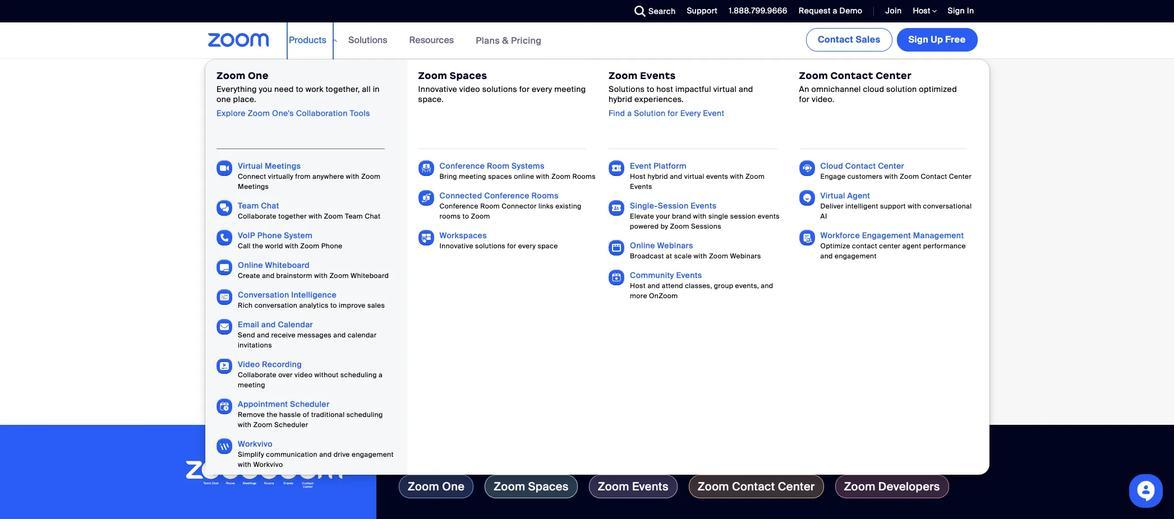Task type: locate. For each thing, give the bounding box(es) containing it.
0 vertical spatial solutions
[[349, 34, 388, 46]]

host down community
[[630, 282, 646, 291]]

spaces down resources dropdown button
[[450, 70, 488, 82]]

events up host
[[640, 70, 676, 82]]

meeting
[[555, 84, 586, 94], [459, 172, 487, 181], [238, 381, 265, 390]]

with down remove
[[238, 421, 252, 430]]

1 collaborate from the top
[[238, 212, 277, 221]]

rooms up the links
[[532, 191, 559, 201]]

you for one
[[259, 84, 272, 94]]

a inside zoom events solutions to host impactful virtual and hybrid experiences. find a solution for every event
[[628, 108, 632, 118]]

0 horizontal spatial team
[[238, 201, 259, 211]]

0 horizontal spatial video
[[295, 371, 313, 380]]

workspaces
[[440, 231, 487, 241]]

with down system
[[285, 242, 299, 251]]

2 horizontal spatial meeting
[[555, 84, 586, 94]]

center inside "zoom contact center an omnichannel cloud solution optimized for video."
[[876, 70, 912, 82]]

1 vertical spatial webinars
[[730, 252, 761, 261]]

1 vertical spatial rooms
[[532, 191, 559, 201]]

engagement right drive
[[352, 451, 394, 460]]

1 vertical spatial meetings
[[238, 182, 269, 191]]

sales
[[368, 301, 385, 310]]

online whiteboard image
[[217, 260, 232, 276]]

scheduling right the traditional
[[347, 411, 383, 420]]

video recording image
[[217, 359, 232, 375]]

0 vertical spatial spaces
[[450, 70, 488, 82]]

your down assistant
[[493, 300, 517, 315]]

solutions
[[483, 84, 518, 94], [475, 242, 506, 251], [461, 447, 533, 465]]

0 vertical spatial whiteboard
[[265, 260, 310, 271]]

a
[[833, 6, 838, 16], [628, 108, 632, 118], [379, 371, 383, 380]]

0 horizontal spatial one
[[248, 70, 269, 82]]

virtual inside event platform host hybrid and virtual events with zoom events
[[685, 172, 705, 181]]

single-session events elevate your brand with single session events powered by zoom sessions
[[630, 201, 780, 231]]

1 vertical spatial the
[[267, 411, 278, 420]]

one down flexible
[[442, 480, 465, 494]]

team chat collaborate together with zoom team chat
[[238, 201, 381, 221]]

conference up the bring
[[440, 161, 485, 171]]

pricing
[[511, 35, 542, 46], [269, 360, 300, 372]]

workvivo
[[238, 440, 273, 450], [253, 461, 283, 470]]

host
[[657, 84, 674, 94]]

0 horizontal spatial that
[[265, 129, 351, 178]]

plans
[[476, 35, 500, 46], [234, 360, 258, 372]]

0 horizontal spatial the
[[253, 242, 263, 251]]

0 horizontal spatial event
[[630, 161, 652, 171]]

engagement
[[863, 231, 912, 241]]

0 vertical spatial solutions
[[483, 84, 518, 94]]

events up single
[[691, 201, 717, 211]]

contact down request a demo at the top right
[[818, 34, 854, 45]]

0 vertical spatial scheduling
[[341, 371, 377, 380]]

scheduler up of
[[290, 400, 330, 410]]

with right anywhere
[[346, 172, 360, 181]]

online inside online whiteboard create and brainstorm with zoom whiteboard
[[238, 260, 263, 271]]

scheduling inside 'video recording collaborate over video without scheduling a meeting'
[[341, 371, 377, 380]]

1 horizontal spatial events
[[758, 212, 780, 221]]

0 vertical spatial more
[[302, 172, 405, 221]]

drive
[[334, 451, 350, 460]]

your right fit
[[285, 73, 301, 83]]

zoom inside appointment scheduler remove the hassle of traditional scheduling with zoom scheduler
[[253, 421, 273, 430]]

room up spaces
[[487, 161, 510, 171]]

host inside community events host and attend classes, group events, and more onzoom
[[630, 282, 646, 291]]

0 horizontal spatial events
[[707, 172, 729, 181]]

rooms inside conference room systems bring meeting spaces online with zoom rooms
[[573, 172, 596, 181]]

1 vertical spatial spaces
[[528, 480, 569, 494]]

ai
[[234, 73, 242, 83], [217, 129, 256, 178], [821, 212, 828, 221], [251, 284, 262, 299], [371, 360, 379, 372]]

1 vertical spatial events
[[758, 212, 780, 221]]

engagement inside 'workvivo simplify communication and drive engagement with workvivo'
[[352, 451, 394, 460]]

solutions inside zoom spaces innovative video solutions for every meeting space.
[[483, 84, 518, 94]]

plans right video recording image
[[234, 360, 258, 372]]

video inside zoom spaces innovative video solutions for every meeting space.
[[460, 84, 480, 94]]

contact up customers
[[846, 161, 876, 171]]

to down is
[[331, 301, 337, 310]]

plans inside "main content"
[[234, 360, 258, 372]]

workspaces link
[[440, 231, 487, 241]]

online up create
[[238, 260, 263, 271]]

virtually
[[268, 172, 294, 181]]

event platform host hybrid and virtual events with zoom events
[[630, 161, 765, 191]]

and down account.
[[334, 331, 346, 340]]

1 vertical spatial you
[[217, 172, 292, 221]]

cloud contact center engage customers with zoom contact center
[[821, 161, 972, 181]]

video recording collaborate over video without scheduling a meeting
[[238, 360, 383, 390]]

chat
[[261, 201, 279, 211], [365, 212, 381, 221]]

with inside appointment scheduler remove the hassle of traditional scheduling with zoom scheduler
[[238, 421, 252, 430]]

room down connected conference rooms link at the top
[[481, 202, 500, 211]]

1 vertical spatial a
[[628, 108, 632, 118]]

1 vertical spatial that
[[497, 284, 518, 299]]

contact for zoom contact center
[[732, 480, 776, 494]]

your up by at the top
[[656, 212, 671, 221]]

voip phone system link
[[238, 231, 313, 241]]

collaborate down video
[[238, 371, 277, 380]]

up
[[931, 34, 944, 45]]

1 vertical spatial engagement
[[352, 451, 394, 460]]

2 horizontal spatial a
[[833, 6, 838, 16]]

0 vertical spatial sign
[[948, 6, 965, 16]]

2 vertical spatial host
[[630, 282, 646, 291]]

voip
[[238, 231, 255, 241]]

0 horizontal spatial online
[[238, 260, 263, 271]]

the inside the voip phone system call the world with zoom phone
[[253, 242, 263, 251]]

spaces inside zoom spaces innovative video solutions for every meeting space.
[[450, 70, 488, 82]]

0 vertical spatial online
[[630, 241, 656, 251]]

online for online whiteboard
[[238, 260, 263, 271]]

1 horizontal spatial virtual
[[714, 84, 737, 94]]

1 horizontal spatial plans & pricing
[[476, 35, 542, 46]]

host
[[914, 6, 933, 16], [630, 172, 646, 181], [630, 282, 646, 291]]

ai tools to fit your needs link
[[217, 70, 414, 88]]

0 vertical spatial virtual
[[714, 84, 737, 94]]

contact down collaboration
[[732, 480, 776, 494]]

online
[[630, 241, 656, 251], [238, 260, 263, 271]]

virtual up deliver
[[821, 191, 846, 201]]

events inside event platform host hybrid and virtual events with zoom events
[[630, 182, 653, 191]]

event inside event platform host hybrid and virtual events with zoom events
[[630, 161, 652, 171]]

receive
[[271, 331, 296, 340]]

center for cloud contact center engage customers with zoom contact center
[[879, 161, 905, 171]]

workforce engagement management image
[[800, 230, 815, 246]]

zoom inside zoom spaces tab
[[494, 480, 526, 494]]

1 vertical spatial chat
[[365, 212, 381, 221]]

1 vertical spatial plans
[[234, 360, 258, 372]]

your inside zoom ai companion is your trusted digital assistant that empowers you.
[[342, 284, 365, 299]]

host inside dropdown button
[[914, 6, 933, 16]]

0 vertical spatial every
[[532, 84, 553, 94]]

flexible solutions for modern team collaboration tab list
[[399, 475, 1152, 499]]

create
[[238, 272, 260, 281]]

1 vertical spatial sign
[[909, 34, 929, 45]]

video
[[238, 360, 260, 370]]

for
[[520, 84, 530, 94], [800, 95, 810, 105], [668, 108, 679, 118], [508, 242, 517, 251], [536, 447, 558, 465]]

one inside tab
[[442, 480, 465, 494]]

plans & pricing up zoom spaces innovative video solutions for every meeting space.
[[476, 35, 542, 46]]

1 horizontal spatial hybrid
[[648, 172, 668, 181]]

2 vertical spatial solutions
[[461, 447, 533, 465]]

online
[[514, 172, 535, 181]]

every inside zoom spaces innovative video solutions for every meeting space.
[[532, 84, 553, 94]]

powered
[[630, 222, 659, 231]]

effective
[[217, 215, 395, 264]]

workvivo up 'simplify'
[[238, 440, 273, 450]]

events down team
[[633, 480, 669, 494]]

for inside "zoom contact center an omnichannel cloud solution optimized for video."
[[800, 95, 810, 105]]

online inside online webinars broadcast at scale with zoom webinars
[[630, 241, 656, 251]]

and up receive
[[261, 320, 276, 330]]

0 horizontal spatial virtual
[[238, 161, 263, 171]]

to right rooms
[[463, 212, 469, 221]]

zoom contact center
[[698, 480, 815, 494]]

with right together
[[309, 212, 322, 221]]

the inside appointment scheduler remove the hassle of traditional scheduling with zoom scheduler
[[267, 411, 278, 420]]

0 horizontal spatial plans & pricing
[[234, 360, 300, 372]]

plans & pricing down 'invitations'
[[234, 360, 300, 372]]

email calendar image
[[217, 319, 232, 335]]

0 horizontal spatial meeting
[[238, 381, 265, 390]]

center for zoom contact center an omnichannel cloud solution optimized for video.
[[876, 70, 912, 82]]

the
[[253, 242, 263, 251], [267, 411, 278, 420]]

events up single
[[707, 172, 729, 181]]

1 horizontal spatial plans
[[476, 35, 500, 46]]

2 vertical spatial a
[[379, 371, 383, 380]]

2 vertical spatial conference
[[440, 202, 479, 211]]

optimize
[[821, 242, 851, 251]]

phone up world on the top left of the page
[[258, 231, 282, 241]]

to inside zoom one everything you need to work together, all in one place. explore zoom one's collaboration tools
[[296, 84, 304, 94]]

broadcast
[[630, 252, 664, 261]]

team
[[238, 201, 259, 211], [345, 212, 363, 221]]

voip phone system image
[[217, 230, 232, 246]]

engagement inside workforce engagement management optimize contact center agent performance and engagement
[[835, 252, 877, 261]]

webinars up events,
[[730, 252, 761, 261]]

1 vertical spatial event
[[630, 161, 652, 171]]

contact
[[853, 242, 878, 251]]

whiteboard up "brainstorm"
[[265, 260, 310, 271]]

in
[[968, 6, 975, 16]]

join link up meetings navigation
[[886, 6, 902, 16]]

attend
[[662, 282, 684, 291]]

and right impactful
[[739, 84, 754, 94]]

zoom inside "zoom contact center an omnichannel cloud solution optimized for video."
[[800, 70, 829, 82]]

virtual right impactful
[[714, 84, 737, 94]]

rooms
[[440, 212, 461, 221]]

email and calendar send and receive messages and calendar invitations
[[238, 320, 377, 350]]

1 vertical spatial &
[[260, 360, 267, 372]]

0 vertical spatial engagement
[[835, 252, 877, 261]]

one for zoom one
[[442, 480, 465, 494]]

host right join
[[914, 6, 933, 16]]

workforce
[[821, 231, 860, 241]]

0 vertical spatial room
[[487, 161, 510, 171]]

events right the session
[[758, 212, 780, 221]]

virtual for virtual meetings
[[238, 161, 263, 171]]

0 vertical spatial innovative
[[419, 84, 458, 94]]

events inside tab
[[633, 480, 669, 494]]

conference room systems link
[[440, 161, 545, 171]]

zoom one tab
[[399, 475, 474, 499]]

host right event platform image
[[630, 172, 646, 181]]

1 horizontal spatial solutions
[[609, 84, 645, 94]]

trusted
[[368, 284, 407, 299]]

conference room systems bring meeting spaces online with zoom rooms
[[440, 161, 596, 181]]

with up the session
[[731, 172, 744, 181]]

spaces for zoom
[[528, 480, 569, 494]]

banner
[[194, 22, 991, 490]]

meetings down connect
[[238, 182, 269, 191]]

0 vertical spatial plans & pricing
[[476, 35, 542, 46]]

engagement down contact
[[835, 252, 877, 261]]

zoom inside single-session events elevate your brand with single session events powered by zoom sessions
[[670, 222, 690, 231]]

more inside community events host and attend classes, group events, and more onzoom
[[630, 292, 648, 301]]

zoom spaces
[[494, 480, 569, 494]]

with down systems on the top
[[536, 172, 550, 181]]

included
[[301, 300, 349, 315]]

meeting inside zoom spaces innovative video solutions for every meeting space.
[[555, 84, 586, 94]]

workspaces image
[[419, 230, 434, 246]]

1 vertical spatial phone
[[322, 242, 343, 251]]

1 vertical spatial every
[[518, 242, 536, 251]]

online whiteboard link
[[238, 260, 310, 271]]

sign left up
[[909, 34, 929, 45]]

in
[[373, 84, 380, 94]]

right image
[[394, 74, 406, 83]]

innovative
[[419, 84, 458, 94], [440, 242, 474, 251]]

without
[[315, 371, 339, 380]]

your up 'improve'
[[342, 284, 365, 299]]

0 vertical spatial phone
[[258, 231, 282, 241]]

0 horizontal spatial webinars
[[658, 241, 694, 251]]

at inside online webinars broadcast at scale with zoom webinars
[[666, 252, 673, 261]]

every
[[532, 84, 553, 94], [518, 242, 536, 251]]

pricing down receive
[[269, 360, 300, 372]]

1 vertical spatial collaborate
[[238, 371, 277, 380]]

virtual inside virtual meetings connect virtually from anywhere with zoom meetings
[[238, 161, 263, 171]]

1 vertical spatial solutions
[[609, 84, 645, 94]]

everything
[[217, 84, 257, 94]]

virtual down platform
[[685, 172, 705, 181]]

discover ai companion link
[[330, 353, 449, 379]]

main content
[[0, 22, 1175, 520]]

1 vertical spatial room
[[481, 202, 500, 211]]

more inside ai that makes you more
[[302, 172, 405, 221]]

zoom inside zoom contact center tab
[[698, 480, 730, 494]]

0 vertical spatial rooms
[[573, 172, 596, 181]]

& right video
[[260, 360, 267, 372]]

center for zoom contact center
[[778, 480, 815, 494]]

for inside zoom spaces innovative video solutions for every meeting space.
[[520, 84, 530, 94]]

1 horizontal spatial sign
[[948, 6, 965, 16]]

ai down deliver
[[821, 212, 828, 221]]

hybrid up find
[[609, 95, 633, 105]]

zoom inside zoom spaces innovative video solutions for every meeting space.
[[419, 70, 447, 82]]

with up intelligence
[[314, 272, 328, 281]]

with down assistant
[[467, 300, 490, 315]]

contact up omnichannel
[[831, 70, 874, 82]]

center inside tab
[[778, 480, 815, 494]]

1 vertical spatial plans & pricing
[[234, 360, 300, 372]]

0 vertical spatial hybrid
[[609, 95, 633, 105]]

zoom events tab
[[589, 475, 678, 499]]

onzoom
[[649, 292, 678, 301]]

solutions up all at top left
[[349, 34, 388, 46]]

event right event platform image
[[630, 161, 652, 171]]

0 vertical spatial collaborate
[[238, 212, 277, 221]]

simplify
[[238, 451, 264, 460]]

1 vertical spatial team
[[345, 212, 363, 221]]

a right find
[[628, 108, 632, 118]]

account.
[[305, 316, 354, 330]]

conference
[[440, 161, 485, 171], [485, 191, 530, 201], [440, 202, 479, 211]]

with right customers
[[885, 172, 899, 181]]

rooms left event platform image
[[573, 172, 596, 181]]

1 horizontal spatial engagement
[[835, 252, 877, 261]]

the right call
[[253, 242, 263, 251]]

conversation intelligence image
[[217, 290, 232, 305]]

conference inside conference room systems bring meeting spaces online with zoom rooms
[[440, 161, 485, 171]]

online up broadcast at the right of the page
[[630, 241, 656, 251]]

and down platform
[[670, 172, 683, 181]]

innovative up space.
[[419, 84, 458, 94]]

your inside single-session events elevate your brand with single session events powered by zoom sessions
[[656, 212, 671, 221]]

ai down explore
[[217, 129, 256, 178]]

1 horizontal spatial that
[[497, 284, 518, 299]]

webinars
[[658, 241, 694, 251], [730, 252, 761, 261]]

collaboration
[[668, 447, 770, 465]]

to up experiences.
[[647, 84, 655, 94]]

and down community
[[648, 282, 660, 291]]

ai inside virtual agent deliver intelligent support with conversational ai
[[821, 212, 828, 221]]

0 vertical spatial events
[[707, 172, 729, 181]]

to left work
[[296, 84, 304, 94]]

you down tools at left top
[[259, 84, 272, 94]]

events for zoom events
[[633, 480, 669, 494]]

1 horizontal spatial the
[[267, 411, 278, 420]]

events,
[[736, 282, 759, 291]]

event inside zoom events solutions to host impactful virtual and hybrid experiences. find a solution for every event
[[704, 108, 725, 118]]

1 vertical spatial scheduling
[[347, 411, 383, 420]]

zoom one everything you need to work together, all in one place. explore zoom one's collaboration tools
[[217, 70, 380, 118]]

with up the sessions
[[694, 212, 707, 221]]

ai down create
[[251, 284, 262, 299]]

1 horizontal spatial virtual
[[821, 191, 846, 201]]

events up "classes,"
[[677, 271, 703, 281]]

whiteboard up trusted
[[351, 272, 389, 281]]

appointment scheduler image
[[217, 399, 232, 415]]

zoom
[[217, 70, 246, 82], [419, 70, 447, 82], [609, 70, 638, 82], [800, 70, 829, 82], [248, 108, 270, 118], [361, 172, 381, 181], [552, 172, 571, 181], [746, 172, 765, 181], [900, 172, 920, 181], [324, 212, 343, 221], [471, 212, 490, 221], [670, 222, 690, 231], [300, 242, 320, 251], [709, 252, 729, 261], [330, 272, 349, 281], [217, 284, 248, 299], [244, 316, 275, 330], [253, 421, 273, 430], [408, 480, 440, 494], [494, 480, 526, 494], [598, 480, 630, 494], [698, 480, 730, 494], [845, 480, 876, 494]]

events inside event platform host hybrid and virtual events with zoom events
[[707, 172, 729, 181]]

you for that
[[217, 172, 292, 221]]

conference down connected
[[440, 202, 479, 211]]

1 horizontal spatial pricing
[[511, 35, 542, 46]]

0 vertical spatial video
[[460, 84, 480, 94]]

zoom inside event platform host hybrid and virtual events with zoom events
[[746, 172, 765, 181]]

0 vertical spatial that
[[265, 129, 351, 178]]

find
[[609, 108, 626, 118]]

zoom events
[[598, 480, 669, 494]]

1 horizontal spatial a
[[628, 108, 632, 118]]

0 vertical spatial event
[[704, 108, 725, 118]]

solutions up find
[[609, 84, 645, 94]]

scheduler down hassle
[[274, 421, 308, 430]]

pricing inside product information navigation
[[511, 35, 542, 46]]

at inside included at no additional cost with your paid zoom user account.
[[352, 300, 363, 315]]

hybrid inside zoom events solutions to host impactful virtual and hybrid experiences. find a solution for every event
[[609, 95, 633, 105]]

and left drive
[[319, 451, 332, 460]]

event platform link
[[630, 161, 687, 171]]

your for is
[[342, 284, 365, 299]]

1 horizontal spatial one
[[442, 480, 465, 494]]

you inside ai that makes you more
[[217, 172, 292, 221]]

zoom contact center an omnichannel cloud solution optimized for video.
[[800, 70, 958, 105]]

and down optimize
[[821, 252, 833, 261]]

plans up zoom spaces innovative video solutions for every meeting space.
[[476, 35, 500, 46]]

sign up free
[[909, 34, 966, 45]]

innovative inside zoom spaces innovative video solutions for every meeting space.
[[419, 84, 458, 94]]

connected conference rooms image
[[419, 190, 434, 206]]

0 horizontal spatial sign
[[909, 34, 929, 45]]

contact inside tab
[[732, 480, 776, 494]]

events inside community events host and attend classes, group events, and more onzoom
[[677, 271, 703, 281]]

resources
[[410, 34, 454, 46]]

0 horizontal spatial virtual
[[685, 172, 705, 181]]

plans & pricing inside "main content"
[[234, 360, 300, 372]]

companion inside zoom ai companion is your trusted digital assistant that empowers you.
[[265, 284, 328, 299]]

from
[[295, 172, 311, 181]]

1 vertical spatial virtual
[[821, 191, 846, 201]]

place.
[[233, 95, 256, 105]]

event platform image
[[609, 161, 625, 176]]

performance
[[924, 242, 967, 251]]

0 vertical spatial the
[[253, 242, 263, 251]]

cloud contact center link
[[821, 161, 905, 171]]

0 vertical spatial plans
[[476, 35, 500, 46]]

with right scale
[[694, 252, 708, 261]]

host for community events
[[630, 282, 646, 291]]

hybrid down event platform link
[[648, 172, 668, 181]]

solutions inside "main content"
[[461, 447, 533, 465]]

1 vertical spatial conference
[[485, 191, 530, 201]]

zoom logo image
[[208, 33, 269, 47]]

zoom developers tab
[[836, 475, 950, 499]]

cloud contact center image
[[800, 161, 815, 176]]

events
[[707, 172, 729, 181], [758, 212, 780, 221]]

1 vertical spatial solutions
[[475, 242, 506, 251]]

with right support
[[908, 202, 922, 211]]

at left "no" at bottom left
[[352, 300, 363, 315]]

1 horizontal spatial event
[[704, 108, 725, 118]]

solutions inside workspaces innovative solutions for every space
[[475, 242, 506, 251]]

sign left in
[[948, 6, 965, 16]]

pricing up zoom spaces innovative video solutions for every meeting space.
[[511, 35, 542, 46]]

collaborate inside 'video recording collaborate over video without scheduling a meeting'
[[238, 371, 277, 380]]

event right every at the right of page
[[704, 108, 725, 118]]

0 horizontal spatial solutions
[[349, 34, 388, 46]]

a right discover
[[379, 371, 383, 380]]

virtual
[[238, 161, 263, 171], [821, 191, 846, 201]]

plans & pricing inside product information navigation
[[476, 35, 542, 46]]

2 collaborate from the top
[[238, 371, 277, 380]]

1 horizontal spatial video
[[460, 84, 480, 94]]

with down 'simplify'
[[238, 461, 252, 470]]

contact for zoom contact center an omnichannel cloud solution optimized for video.
[[831, 70, 874, 82]]

1 vertical spatial video
[[295, 371, 313, 380]]

0 horizontal spatial pricing
[[269, 360, 300, 372]]

1 horizontal spatial meeting
[[459, 172, 487, 181]]

at down online webinars link
[[666, 252, 673, 261]]

1.888.799.9666 button
[[721, 0, 791, 22], [729, 6, 788, 16]]

a left demo
[[833, 6, 838, 16]]

collaborate down team chat link
[[238, 212, 277, 221]]

0 vertical spatial &
[[502, 35, 509, 46]]

0 vertical spatial webinars
[[658, 241, 694, 251]]

one inside zoom one everything you need to work together, all in one place. explore zoom one's collaboration tools
[[248, 70, 269, 82]]

1 vertical spatial host
[[630, 172, 646, 181]]

search button
[[626, 0, 679, 22]]

1 horizontal spatial webinars
[[730, 252, 761, 261]]

0 vertical spatial companion
[[265, 284, 328, 299]]

1 vertical spatial workvivo
[[253, 461, 283, 470]]

video.
[[812, 95, 835, 105]]

0 horizontal spatial at
[[352, 300, 363, 315]]



Task type: vqa. For each thing, say whether or not it's contained in the screenshot.
The 24X7 Live Chat & Phone Support application on the bottom of page
no



Task type: describe. For each thing, give the bounding box(es) containing it.
community events image
[[609, 270, 625, 286]]

conversation
[[238, 290, 289, 300]]

sign for sign up free
[[909, 34, 929, 45]]

zoom inside connected conference rooms conference room connector links existing rooms to zoom
[[471, 212, 490, 221]]

zoom inside zoom events tab
[[598, 480, 630, 494]]

no
[[366, 300, 379, 315]]

work
[[306, 84, 324, 94]]

conference room systems image
[[419, 161, 434, 176]]

to inside zoom events solutions to host impactful virtual and hybrid experiences. find a solution for every event
[[647, 84, 655, 94]]

email and calendar link
[[238, 320, 313, 330]]

events inside single-session events elevate your brand with single session events powered by zoom sessions
[[691, 201, 717, 211]]

systems
[[512, 161, 545, 171]]

1.888.799.9666
[[729, 6, 788, 16]]

1 horizontal spatial phone
[[322, 242, 343, 251]]

and inside event platform host hybrid and virtual events with zoom events
[[670, 172, 683, 181]]

for inside zoom events solutions to host impactful virtual and hybrid experiences. find a solution for every event
[[668, 108, 679, 118]]

0 horizontal spatial whiteboard
[[265, 260, 310, 271]]

sign in
[[948, 6, 975, 16]]

zoom inside cloud contact center engage customers with zoom contact center
[[900, 172, 920, 181]]

included at no additional cost with your paid zoom user account.
[[217, 300, 517, 330]]

platform
[[654, 161, 687, 171]]

together,
[[326, 84, 360, 94]]

resources button
[[410, 22, 459, 58]]

with inside online whiteboard create and brainstorm with zoom whiteboard
[[314, 272, 328, 281]]

with inside event platform host hybrid and virtual events with zoom events
[[731, 172, 744, 181]]

with inside online webinars broadcast at scale with zoom webinars
[[694, 252, 708, 261]]

tools
[[244, 73, 263, 83]]

ai up everything
[[234, 73, 242, 83]]

recording
[[262, 360, 302, 370]]

to inside 'conversation intelligence rich conversation analytics to improve sales'
[[331, 301, 337, 310]]

to inside connected conference rooms conference room connector links existing rooms to zoom
[[463, 212, 469, 221]]

with inside cloud contact center engage customers with zoom contact center
[[885, 172, 899, 181]]

an
[[800, 84, 810, 94]]

products button
[[289, 22, 337, 58]]

zoom contact center tab
[[689, 475, 824, 499]]

ai inside ai that makes you more
[[217, 129, 256, 178]]

events for zoom events solutions to host impactful virtual and hybrid experiences. find a solution for every event
[[640, 70, 676, 82]]

zoom inside zoom events solutions to host impactful virtual and hybrid experiences. find a solution for every event
[[609, 70, 638, 82]]

host for event platform
[[630, 172, 646, 181]]

collaborate for team
[[238, 212, 277, 221]]

with inside virtual meetings connect virtually from anywhere with zoom meetings
[[346, 172, 360, 181]]

and inside online whiteboard create and brainstorm with zoom whiteboard
[[262, 272, 275, 281]]

1 vertical spatial scheduler
[[274, 421, 308, 430]]

your for fit
[[285, 73, 301, 83]]

with inside the team chat collaborate together with zoom team chat
[[309, 212, 322, 221]]

meeting inside conference room systems bring meeting spaces online with zoom rooms
[[459, 172, 487, 181]]

hybrid inside event platform host hybrid and virtual events with zoom events
[[648, 172, 668, 181]]

tools
[[350, 108, 370, 118]]

traditional
[[311, 411, 345, 420]]

ai that makes you more
[[217, 129, 492, 221]]

need
[[275, 84, 294, 94]]

messages
[[298, 331, 332, 340]]

that inside zoom ai companion is your trusted digital assistant that empowers you.
[[497, 284, 518, 299]]

room inside conference room systems bring meeting spaces online with zoom rooms
[[487, 161, 510, 171]]

solutions inside zoom events solutions to host impactful virtual and hybrid experiences. find a solution for every event
[[609, 84, 645, 94]]

0 vertical spatial team
[[238, 201, 259, 211]]

workforce engagement management optimize contact center agent performance and engagement
[[821, 231, 967, 261]]

rooms inside connected conference rooms conference room connector links existing rooms to zoom
[[532, 191, 559, 201]]

innovative inside workspaces innovative solutions for every space
[[440, 242, 474, 251]]

you.
[[276, 300, 298, 315]]

with inside the voip phone system call the world with zoom phone
[[285, 242, 299, 251]]

zoom ai companion is your trusted digital assistant that empowers you.
[[217, 284, 518, 315]]

demo
[[840, 6, 863, 16]]

contact for cloud contact center engage customers with zoom contact center
[[846, 161, 876, 171]]

zoom spaces tab
[[485, 475, 578, 499]]

zoom inside zoom developers tab
[[845, 480, 876, 494]]

0 vertical spatial scheduler
[[290, 400, 330, 410]]

appointment scheduler link
[[238, 400, 330, 410]]

cloud
[[864, 84, 885, 94]]

sign for sign in
[[948, 6, 965, 16]]

zoom spaces innovative video solutions for every meeting space.
[[419, 70, 586, 105]]

video inside 'video recording collaborate over video without scheduling a meeting'
[[295, 371, 313, 380]]

events inside single-session events elevate your brand with single session events powered by zoom sessions
[[758, 212, 780, 221]]

scheduling inside appointment scheduler remove the hassle of traditional scheduling with zoom scheduler
[[347, 411, 383, 420]]

flexible
[[399, 447, 458, 465]]

management
[[914, 231, 965, 241]]

& inside "main content"
[[260, 360, 267, 372]]

single-
[[630, 201, 658, 211]]

and inside zoom events solutions to host impactful virtual and hybrid experiences. find a solution for every event
[[739, 84, 754, 94]]

companion for discover
[[382, 360, 432, 372]]

explore
[[217, 108, 246, 118]]

spaces for zoom spaces
[[450, 70, 488, 82]]

plans inside product information navigation
[[476, 35, 500, 46]]

empowers
[[217, 300, 273, 315]]

conversation intelligence rich conversation analytics to improve sales
[[238, 290, 385, 310]]

with inside conference room systems bring meeting spaces online with zoom rooms
[[536, 172, 550, 181]]

support
[[687, 6, 718, 16]]

solutions inside dropdown button
[[349, 34, 388, 46]]

one for zoom one everything you need to work together, all in one place. explore zoom one's collaboration tools
[[248, 70, 269, 82]]

classes,
[[685, 282, 713, 291]]

workvivo image
[[217, 439, 232, 455]]

join link left host dropdown button
[[878, 0, 905, 22]]

product information navigation
[[205, 22, 991, 490]]

zoom inside conference room systems bring meeting spaces online with zoom rooms
[[552, 172, 571, 181]]

ai inside zoom ai companion is your trusted digital assistant that empowers you.
[[251, 284, 262, 299]]

every
[[681, 108, 701, 118]]

zoom inside the team chat collaborate together with zoom team chat
[[324, 212, 343, 221]]

contact inside meetings navigation
[[818, 34, 854, 45]]

zoom developers
[[845, 480, 941, 494]]

0 vertical spatial workvivo
[[238, 440, 273, 450]]

virtual inside zoom events solutions to host impactful virtual and hybrid experiences. find a solution for every event
[[714, 84, 737, 94]]

every inside workspaces innovative solutions for every space
[[518, 242, 536, 251]]

for inside "main content"
[[536, 447, 558, 465]]

team
[[624, 447, 664, 465]]

main content containing ai that makes you more
[[0, 22, 1175, 520]]

hassle
[[279, 411, 301, 420]]

connected conference rooms link
[[440, 191, 559, 201]]

with inside included at no additional cost with your paid zoom user account.
[[467, 300, 490, 315]]

zoom inside zoom ai companion is your trusted digital assistant that empowers you.
[[217, 284, 248, 299]]

appointment scheduler remove the hassle of traditional scheduling with zoom scheduler
[[238, 400, 383, 430]]

online webinars image
[[609, 240, 625, 256]]

meetings navigation
[[804, 22, 980, 54]]

collaborate for video
[[238, 371, 277, 380]]

system
[[284, 231, 313, 241]]

with inside 'workvivo simplify communication and drive engagement with workvivo'
[[238, 461, 252, 470]]

brainstorm
[[276, 272, 313, 281]]

sessions
[[692, 222, 722, 231]]

connector
[[502, 202, 537, 211]]

a inside 'video recording collaborate over video without scheduling a meeting'
[[379, 371, 383, 380]]

brand
[[672, 212, 692, 221]]

and right events,
[[761, 282, 774, 291]]

zoom inside online webinars broadcast at scale with zoom webinars
[[709, 252, 729, 261]]

analytics
[[299, 301, 329, 310]]

with inside virtual agent deliver intelligent support with conversational ai
[[908, 202, 922, 211]]

single-session events image
[[609, 200, 625, 216]]

intelligent
[[846, 202, 879, 211]]

engage
[[821, 172, 846, 181]]

zoom events solutions to host impactful virtual and hybrid experiences. find a solution for every event
[[609, 70, 754, 118]]

explore zoom one's collaboration tools link
[[217, 108, 370, 118]]

contact sales link
[[807, 28, 893, 52]]

zoom inside zoom one tab
[[408, 480, 440, 494]]

communication
[[266, 451, 318, 460]]

sales
[[856, 34, 881, 45]]

find a solution for every event link
[[609, 108, 725, 118]]

virtual agent deliver intelligent support with conversational ai
[[821, 191, 972, 221]]

zoom inside included at no additional cost with your paid zoom user account.
[[244, 316, 275, 330]]

makes
[[361, 129, 492, 178]]

all
[[362, 84, 371, 94]]

companion for zoom
[[265, 284, 328, 299]]

your inside included at no additional cost with your paid zoom user account.
[[493, 300, 517, 315]]

virtual for virtual agent
[[821, 191, 846, 201]]

team chat link
[[238, 201, 279, 211]]

1 horizontal spatial chat
[[365, 212, 381, 221]]

for inside workspaces innovative solutions for every space
[[508, 242, 517, 251]]

ai right discover
[[371, 360, 379, 372]]

meeting inside 'video recording collaborate over video without scheduling a meeting'
[[238, 381, 265, 390]]

conversation
[[255, 301, 298, 310]]

team chat image
[[217, 200, 232, 216]]

fit
[[275, 73, 283, 83]]

1 horizontal spatial whiteboard
[[351, 272, 389, 281]]

zoom interface icon image
[[596, 153, 818, 236]]

zoom one
[[408, 480, 465, 494]]

search
[[649, 6, 676, 16]]

cost
[[440, 300, 465, 315]]

agent
[[903, 242, 922, 251]]

calendar
[[278, 320, 313, 330]]

links
[[539, 202, 554, 211]]

events for community events host and attend classes, group events, and more onzoom
[[677, 271, 703, 281]]

pricing inside "main content"
[[269, 360, 300, 372]]

0 vertical spatial chat
[[261, 201, 279, 211]]

elevate
[[630, 212, 655, 221]]

digital
[[410, 284, 443, 299]]

to inside "main content"
[[265, 73, 273, 83]]

contact up the conversational
[[921, 172, 948, 181]]

& inside product information navigation
[[502, 35, 509, 46]]

spaces
[[488, 172, 512, 181]]

modern
[[562, 447, 621, 465]]

0 horizontal spatial phone
[[258, 231, 282, 241]]

that inside ai that makes you more
[[265, 129, 351, 178]]

sign up free button
[[897, 28, 978, 52]]

community
[[630, 271, 675, 281]]

connect
[[238, 172, 266, 181]]

connected conference rooms conference room connector links existing rooms to zoom
[[440, 191, 582, 221]]

with inside single-session events elevate your brand with single session events powered by zoom sessions
[[694, 212, 707, 221]]

over
[[279, 371, 293, 380]]

by
[[661, 222, 669, 231]]

and up 'invitations'
[[257, 331, 270, 340]]

banner containing zoom one
[[194, 22, 991, 490]]

virtual agent image
[[800, 190, 815, 206]]

0 vertical spatial meetings
[[265, 161, 301, 171]]

zoom unified communication platform image
[[186, 462, 343, 491]]

zoom inside virtual meetings connect virtually from anywhere with zoom meetings
[[361, 172, 381, 181]]

1 horizontal spatial team
[[345, 212, 363, 221]]

online for online webinars
[[630, 241, 656, 251]]

zoom inside the voip phone system call the world with zoom phone
[[300, 242, 320, 251]]

bring
[[440, 172, 457, 181]]

your for elevate
[[656, 212, 671, 221]]

and inside workforce engagement management optimize contact center agent performance and engagement
[[821, 252, 833, 261]]

room inside connected conference rooms conference room connector links existing rooms to zoom
[[481, 202, 500, 211]]

and inside 'workvivo simplify communication and drive engagement with workvivo'
[[319, 451, 332, 460]]

improve
[[339, 301, 366, 310]]

zoom inside online whiteboard create and brainstorm with zoom whiteboard
[[330, 272, 349, 281]]

additional
[[382, 300, 438, 315]]

remove
[[238, 411, 265, 420]]

host button
[[914, 6, 937, 16]]

virtual meetings image
[[217, 161, 232, 176]]



